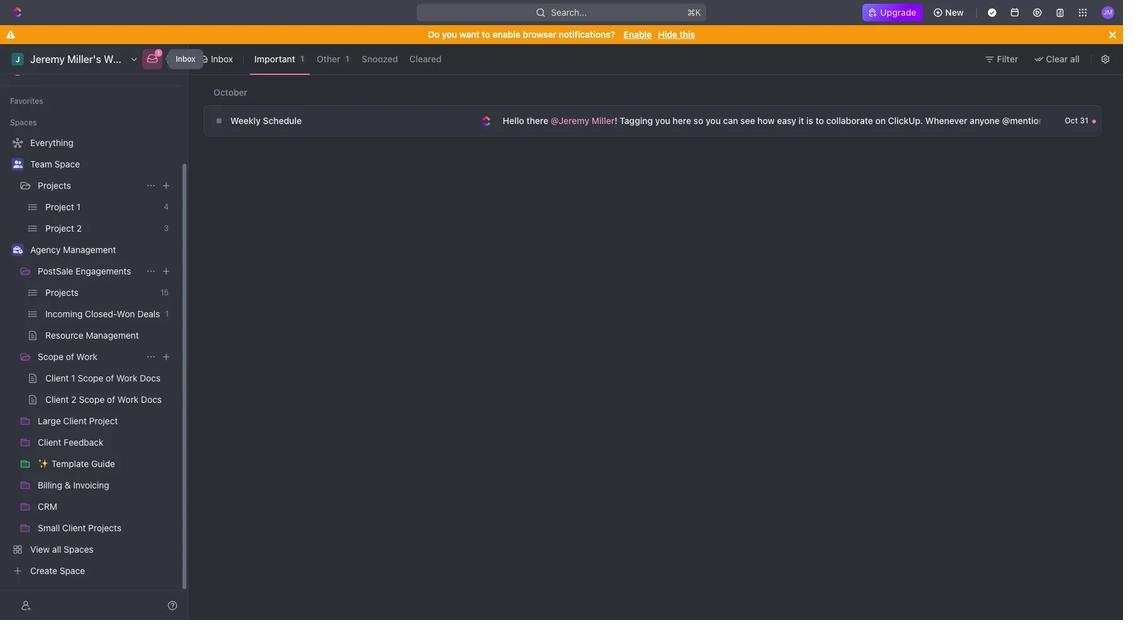Task type: locate. For each thing, give the bounding box(es) containing it.
large client project
[[38, 415, 118, 426]]

1 vertical spatial spaces
[[64, 544, 93, 555]]

0 vertical spatial projects
[[38, 180, 71, 191]]

docs down client 1 scope of work docs link
[[141, 394, 162, 405]]

2 up agency management
[[77, 223, 82, 234]]

1 vertical spatial all
[[52, 544, 61, 555]]

filter
[[997, 54, 1018, 64]]

billing & invoicing link
[[38, 475, 174, 495]]

3
[[164, 223, 169, 233]]

project for project 1
[[45, 201, 74, 212]]

1 inside important 1
[[300, 54, 304, 64]]

of for 1
[[106, 373, 114, 383]]

2 vertical spatial work
[[118, 394, 139, 405]]

postsale engagements link
[[38, 261, 141, 281]]

you
[[442, 29, 457, 40]]

unread image
[[1092, 120, 1096, 123]]

management down incoming closed-won deals 1
[[86, 330, 139, 341]]

all for view
[[52, 544, 61, 555]]

client up client feedback
[[63, 415, 87, 426]]

client for 1
[[45, 373, 69, 383]]

weekly
[[230, 115, 261, 126]]

client feedback
[[38, 437, 103, 448]]

0 vertical spatial project
[[45, 201, 74, 212]]

clear all
[[1046, 54, 1080, 64]]

0 vertical spatial all
[[1070, 54, 1080, 64]]

client for 2
[[45, 394, 69, 405]]

tree containing everything
[[5, 133, 176, 581]]

of down 'resource'
[[66, 351, 74, 362]]

all inside button
[[1070, 54, 1080, 64]]

postsale
[[38, 266, 73, 276]]

projects link up closed-
[[45, 283, 156, 303]]

resource
[[45, 330, 83, 341]]

1 button
[[142, 49, 162, 69]]

number of unseen notifications note
[[155, 49, 162, 57]]

projects down 'team space' at the top
[[38, 180, 71, 191]]

of
[[66, 351, 74, 362], [106, 373, 114, 383], [107, 394, 115, 405]]

1 vertical spatial management
[[86, 330, 139, 341]]

project inside project 1 link
[[45, 201, 74, 212]]

management up 'postsale engagements' "link"
[[63, 244, 116, 255]]

0 horizontal spatial all
[[52, 544, 61, 555]]

hide
[[658, 29, 677, 40]]

client 1 scope of work docs link
[[45, 368, 174, 388]]

scope down 'resource'
[[38, 351, 63, 362]]

1 right workspace
[[157, 50, 160, 56]]

incoming closed-won deals 1
[[45, 308, 169, 319]]

work up client 2 scope of work docs link
[[116, 373, 137, 383]]

jm
[[1103, 8, 1112, 16]]

1 inside other 1
[[345, 54, 349, 64]]

tree
[[5, 133, 176, 581]]

project 1
[[45, 201, 81, 212]]

cleared
[[409, 54, 442, 64]]

1 vertical spatial scope
[[78, 373, 103, 383]]

2 vertical spatial projects
[[88, 523, 121, 533]]

tab list
[[247, 42, 449, 77]]

1 vertical spatial 2
[[71, 394, 76, 405]]

1 horizontal spatial all
[[1070, 54, 1080, 64]]

space
[[55, 159, 80, 169], [60, 565, 85, 576]]

✨ template guide
[[38, 458, 115, 469]]

all right clear
[[1070, 54, 1080, 64]]

scope down client 1 scope of work docs
[[79, 394, 105, 405]]

scope
[[38, 351, 63, 362], [78, 373, 103, 383], [79, 394, 105, 405]]

docs
[[140, 373, 161, 383], [141, 394, 162, 405]]

management for resource management
[[86, 330, 139, 341]]

2 for project
[[77, 223, 82, 234]]

0 vertical spatial docs
[[140, 373, 161, 383]]

1 for client 1 scope of work docs
[[71, 373, 75, 383]]

1 vertical spatial space
[[60, 565, 85, 576]]

client up large at the bottom of page
[[45, 394, 69, 405]]

new button
[[928, 3, 971, 23]]

feedback
[[64, 437, 103, 448]]

inbox
[[211, 54, 233, 64]]

projects link
[[38, 176, 141, 196], [45, 283, 156, 303]]

projects down crm link
[[88, 523, 121, 533]]

0 vertical spatial spaces
[[10, 118, 37, 127]]

work down resource management
[[76, 351, 98, 362]]

work for 1
[[116, 373, 137, 383]]

snoozed button
[[357, 49, 402, 69]]

projects for bottom the projects link
[[45, 287, 79, 298]]

workspace
[[104, 54, 156, 65]]

1 for other 1
[[345, 54, 349, 64]]

scope down scope of work link
[[78, 373, 103, 383]]

all right view
[[52, 544, 61, 555]]

1 for project 1
[[77, 201, 81, 212]]

everything
[[30, 137, 73, 148]]

all inside tree
[[52, 544, 61, 555]]

large
[[38, 415, 61, 426]]

1 up project 2
[[77, 201, 81, 212]]

projects for top the projects link
[[38, 180, 71, 191]]

all
[[1070, 54, 1080, 64], [52, 544, 61, 555]]

⌘k
[[687, 7, 701, 18]]

do you want to enable browser notifications? enable hide this
[[428, 29, 695, 40]]

spaces
[[10, 118, 37, 127], [64, 544, 93, 555]]

2 vertical spatial project
[[89, 415, 118, 426]]

2 vertical spatial scope
[[79, 394, 105, 405]]

work
[[76, 351, 98, 362], [116, 373, 137, 383], [118, 394, 139, 405]]

1 vertical spatial projects
[[45, 287, 79, 298]]

1 horizontal spatial spaces
[[64, 544, 93, 555]]

of down client 1 scope of work docs link
[[107, 394, 115, 405]]

space inside 'link'
[[55, 159, 80, 169]]

2
[[77, 223, 82, 234], [71, 394, 76, 405]]

31
[[1080, 116, 1088, 125]]

management inside 'link'
[[86, 330, 139, 341]]

agency management
[[30, 244, 116, 255]]

resource management link
[[45, 325, 174, 346]]

1 vertical spatial project
[[45, 223, 74, 234]]

0 horizontal spatial spaces
[[10, 118, 37, 127]]

to
[[482, 29, 490, 40]]

client down scope of work
[[45, 373, 69, 383]]

client 2 scope of work docs
[[45, 394, 162, 405]]

project inside project 2 link
[[45, 223, 74, 234]]

client
[[45, 373, 69, 383], [45, 394, 69, 405], [63, 415, 87, 426], [38, 437, 61, 448], [62, 523, 86, 533]]

2 vertical spatial of
[[107, 394, 115, 405]]

1 right the other
[[345, 54, 349, 64]]

billing & invoicing
[[38, 480, 109, 490]]

view all spaces link
[[5, 540, 174, 560]]

project up project 2
[[45, 201, 74, 212]]

2 up large client project
[[71, 394, 76, 405]]

docs up client 2 scope of work docs link
[[140, 373, 161, 383]]

1 vertical spatial of
[[106, 373, 114, 383]]

small
[[38, 523, 60, 533]]

template
[[51, 458, 89, 469]]

1 vertical spatial projects link
[[45, 283, 156, 303]]

space right 'team' in the left top of the page
[[55, 159, 80, 169]]

scope for 1
[[78, 373, 103, 383]]

0 vertical spatial 2
[[77, 223, 82, 234]]

projects up incoming
[[45, 287, 79, 298]]

1 inside number of unseen notifications note
[[157, 50, 160, 56]]

1 left the other
[[300, 54, 304, 64]]

upgrade
[[880, 7, 916, 18]]

agency management link
[[30, 240, 174, 260]]

important
[[254, 54, 295, 64]]

space down view all spaces
[[60, 565, 85, 576]]

filter button
[[979, 49, 1026, 69]]

2 for client
[[71, 394, 76, 405]]

1 link
[[142, 49, 162, 69]]

clear all button
[[1028, 49, 1087, 69]]

0 vertical spatial space
[[55, 159, 80, 169]]

client down large at the bottom of page
[[38, 437, 61, 448]]

project down client 2 scope of work docs
[[89, 415, 118, 426]]

scope of work link
[[38, 347, 141, 367]]

project down project 1
[[45, 223, 74, 234]]

of up client 2 scope of work docs link
[[106, 373, 114, 383]]

space for team space
[[55, 159, 80, 169]]

1 down scope of work
[[71, 373, 75, 383]]

project 2 link
[[45, 218, 159, 239]]

0 vertical spatial management
[[63, 244, 116, 255]]

more
[[30, 65, 51, 76]]

postsale engagements
[[38, 266, 131, 276]]

1 right deals
[[165, 309, 169, 319]]

project inside large client project link
[[89, 415, 118, 426]]

business time image
[[13, 246, 22, 254]]

1 vertical spatial docs
[[141, 394, 162, 405]]

management
[[63, 244, 116, 255], [86, 330, 139, 341]]

1 vertical spatial work
[[116, 373, 137, 383]]

invoicing
[[73, 480, 109, 490]]

projects link down team space 'link'
[[38, 176, 141, 196]]

spaces down "favorites" button
[[10, 118, 37, 127]]

spaces down small client projects
[[64, 544, 93, 555]]

work down client 1 scope of work docs link
[[118, 394, 139, 405]]

1 for important 1
[[300, 54, 304, 64]]



Task type: vqa. For each thing, say whether or not it's contained in the screenshot.
the rightmost List
no



Task type: describe. For each thing, give the bounding box(es) containing it.
0 vertical spatial of
[[66, 351, 74, 362]]

clear
[[1046, 54, 1068, 64]]

create space
[[30, 565, 85, 576]]

large client project link
[[38, 411, 174, 431]]

october
[[213, 87, 248, 98]]

client 1 scope of work docs
[[45, 373, 161, 383]]

snoozed
[[362, 54, 398, 64]]

guide
[[91, 458, 115, 469]]

crm link
[[38, 497, 174, 517]]

jeremy miller's workspace, , element
[[11, 53, 24, 65]]

jm button
[[1098, 3, 1118, 23]]

0 vertical spatial scope
[[38, 351, 63, 362]]

project 2
[[45, 223, 82, 234]]

oct
[[1065, 116, 1078, 125]]

search...
[[551, 7, 587, 18]]

incoming
[[45, 308, 83, 319]]

schedule
[[263, 115, 302, 126]]

notifications?
[[559, 29, 615, 40]]

management for agency management
[[63, 244, 116, 255]]

jeremy miller's workspace
[[30, 54, 156, 65]]

deals
[[137, 308, 160, 319]]

scope for 2
[[79, 394, 105, 405]]

client 2 scope of work docs link
[[45, 390, 174, 410]]

everything link
[[5, 133, 174, 153]]

enable
[[624, 29, 652, 40]]

docs for client 1 scope of work docs
[[140, 373, 161, 383]]

cleared button
[[405, 49, 446, 69]]

project for project 2
[[45, 223, 74, 234]]

do
[[428, 29, 440, 40]]

create space link
[[5, 561, 174, 581]]

view
[[30, 544, 50, 555]]

j
[[15, 54, 20, 64]]

1 inside incoming closed-won deals 1
[[165, 309, 169, 319]]

scope of work
[[38, 351, 98, 362]]

favorites button
[[5, 94, 48, 109]]

new
[[945, 7, 964, 18]]

create
[[30, 565, 57, 576]]

work for 2
[[118, 394, 139, 405]]

billing
[[38, 480, 62, 490]]

small client projects link
[[38, 518, 174, 538]]

of for 2
[[107, 394, 115, 405]]

4
[[164, 202, 169, 212]]

15
[[161, 288, 169, 297]]

incoming closed-won deals link
[[45, 304, 160, 324]]

team space
[[30, 159, 80, 169]]

client for feedback
[[38, 437, 61, 448]]

miller's
[[67, 54, 101, 65]]

jeremy
[[30, 54, 65, 65]]

user group image
[[13, 161, 22, 168]]

more button
[[5, 60, 176, 81]]

0 vertical spatial work
[[76, 351, 98, 362]]

docs for client 2 scope of work docs
[[141, 394, 162, 405]]

favorites
[[10, 96, 43, 106]]

engagements
[[76, 266, 131, 276]]

want
[[459, 29, 480, 40]]

this
[[680, 29, 695, 40]]

browser
[[523, 29, 557, 40]]

agency
[[30, 244, 61, 255]]

oct 31
[[1065, 116, 1088, 125]]

team
[[30, 159, 52, 169]]

✨
[[38, 458, 49, 469]]

upgrade link
[[863, 4, 923, 21]]

resource management
[[45, 330, 139, 341]]

client feedback link
[[38, 432, 174, 453]]

tab list containing important
[[247, 42, 449, 77]]

closed-
[[85, 308, 117, 319]]

0 vertical spatial projects link
[[38, 176, 141, 196]]

other 1
[[317, 54, 349, 64]]

weekly schedule
[[230, 115, 302, 126]]

all for clear
[[1070, 54, 1080, 64]]

other
[[317, 54, 340, 64]]

✨ template guide link
[[38, 454, 174, 474]]

tree inside sidebar 'navigation'
[[5, 133, 176, 581]]

enable
[[493, 29, 520, 40]]

sidebar navigation
[[0, 44, 191, 620]]

space for create space
[[60, 565, 85, 576]]

team space link
[[30, 154, 174, 174]]

small client projects
[[38, 523, 121, 533]]

crm
[[38, 501, 57, 512]]

&
[[65, 480, 71, 490]]

won
[[117, 308, 135, 319]]

client up view all spaces
[[62, 523, 86, 533]]

view all spaces
[[30, 544, 93, 555]]



